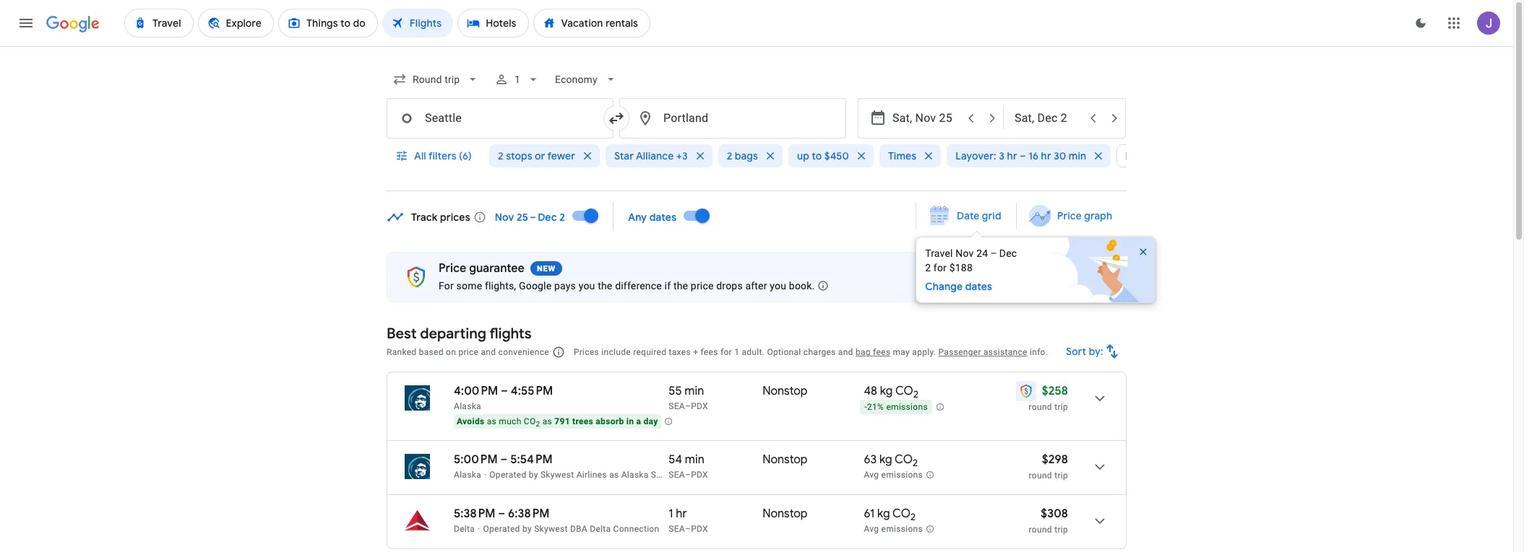 Task type: locate. For each thing, give the bounding box(es) containing it.
optional
[[767, 348, 801, 358]]

2 right 61
[[911, 512, 916, 524]]

bag
[[856, 348, 871, 358]]

Departure time: 4:00 PM. text field
[[454, 385, 498, 399]]

1 inside 1 hr sea – pdx
[[669, 507, 673, 522]]

25 – dec
[[517, 211, 557, 224]]

2 vertical spatial nonstop
[[763, 507, 808, 522]]

1 horizontal spatial the
[[674, 280, 688, 292]]

price left graph
[[1057, 210, 1082, 223]]

co up the -21% emissions
[[895, 385, 913, 399]]

1 horizontal spatial 1
[[669, 507, 673, 522]]

2 trip from the top
[[1055, 471, 1068, 481]]

absorb
[[596, 417, 624, 427]]

co inside avoids as much co 2 as 791 trees absorb in a day
[[524, 417, 536, 427]]

all filters (6)
[[414, 150, 472, 163]]

2 sea from the top
[[669, 471, 685, 481]]

co right 63
[[895, 453, 913, 468]]

skywest
[[651, 471, 686, 481]]

2 vertical spatial kg
[[877, 507, 890, 522]]

2 vertical spatial trip
[[1055, 525, 1068, 536]]

1 horizontal spatial delta
[[590, 525, 611, 535]]

sea for 54
[[669, 471, 685, 481]]

kg inside 48 kg co 2
[[880, 385, 893, 399]]

avg down 61
[[864, 525, 879, 535]]

2 down travel
[[925, 262, 931, 274]]

price inside 'button'
[[1057, 210, 1082, 223]]

trip down $298 text box
[[1055, 471, 1068, 481]]

nonstop for 63
[[763, 453, 808, 468]]

Departure time: 5:00 PM. text field
[[454, 453, 498, 468]]

bags
[[735, 150, 758, 163]]

3 nonstop from the top
[[763, 507, 808, 522]]

2 delta from the left
[[590, 525, 611, 535]]

1 vertical spatial avg
[[864, 525, 879, 535]]

emissions for 61
[[881, 525, 923, 535]]

0 horizontal spatial delta
[[454, 525, 475, 535]]

leaves seattle-tacoma international airport at 4:00 pm on saturday, november 25 and arrives at portland international airport at 4:55 pm on saturday, november 25. element
[[454, 385, 553, 399]]

1 vertical spatial sea
[[669, 471, 685, 481]]

2 avg from the top
[[864, 525, 879, 535]]

hr
[[1007, 150, 1017, 163], [1041, 150, 1051, 163], [676, 507, 687, 522]]

Return text field
[[1015, 99, 1081, 138]]

Arrival time: 4:55 PM. text field
[[511, 385, 553, 399]]

2 fees from the left
[[873, 348, 891, 358]]

61 kg co 2
[[864, 507, 916, 524]]

pdx down total duration 1 hr. 'element' on the bottom of page
[[691, 525, 708, 535]]

and left the bag
[[838, 348, 853, 358]]

0 horizontal spatial hr
[[676, 507, 687, 522]]

co right much
[[524, 417, 536, 427]]

1 vertical spatial trip
[[1055, 471, 1068, 481]]

skywest down 6:38 pm text box
[[534, 525, 568, 535]]

– inside 4:00 pm – 4:55 pm alaska
[[501, 385, 508, 399]]

as left much
[[487, 417, 497, 427]]

2 and from the left
[[838, 348, 853, 358]]

after
[[746, 280, 767, 292]]

5:54 pm
[[510, 453, 553, 468]]

min right 55
[[685, 385, 704, 399]]

55
[[669, 385, 682, 399]]

min right the 30
[[1069, 150, 1087, 163]]

1 horizontal spatial fees
[[873, 348, 891, 358]]

round for $298
[[1029, 471, 1052, 481]]

prices
[[440, 211, 470, 224]]

0 vertical spatial kg
[[880, 385, 893, 399]]

1 vertical spatial avg emissions
[[864, 525, 923, 535]]

– down total duration 55 min. element on the bottom of the page
[[685, 402, 691, 412]]

kg right 48
[[880, 385, 893, 399]]

Departure time: 5:38 PM. text field
[[454, 507, 495, 522]]

nonstop flight. element
[[763, 385, 808, 401], [763, 453, 808, 470], [763, 507, 808, 524]]

round
[[1029, 403, 1052, 413], [1029, 471, 1052, 481], [1029, 525, 1052, 536]]

co inside 61 kg co 2
[[893, 507, 911, 522]]

1 vertical spatial dates
[[965, 280, 993, 293]]

2 stops or fewer
[[498, 150, 575, 163]]

1 inside popup button
[[515, 74, 521, 85]]

date grid
[[957, 210, 1002, 223]]

1 horizontal spatial price
[[691, 280, 714, 292]]

2 inside 61 kg co 2
[[911, 512, 916, 524]]

1 vertical spatial nonstop
[[763, 453, 808, 468]]

co for 1 hr
[[893, 507, 911, 522]]

date grid button
[[919, 203, 1013, 229]]

operated down the 5:38 pm – 6:38 pm
[[483, 525, 520, 535]]

1 vertical spatial price
[[459, 348, 479, 358]]

hr down skywest
[[676, 507, 687, 522]]

dates right the any
[[650, 211, 677, 224]]

best departing flights
[[387, 325, 532, 343]]

prices include required taxes + fees for 1 adult. optional charges and bag fees may apply. passenger assistance
[[574, 348, 1028, 358]]

2 you from the left
[[770, 280, 786, 292]]

3 nonstop flight. element from the top
[[763, 507, 808, 524]]

skywest down 5:54 pm
[[541, 471, 574, 481]]

alliance
[[636, 150, 674, 163]]

difference
[[615, 280, 662, 292]]

avg emissions down 61 kg co 2
[[864, 525, 923, 535]]

new
[[537, 265, 556, 274]]

min inside 54 min sea – pdx
[[685, 453, 704, 468]]

308 US dollars text field
[[1041, 507, 1068, 522]]

sea inside 1 hr sea – pdx
[[669, 525, 685, 535]]

nov inside nov 24 – dec 2
[[956, 248, 974, 259]]

ranked
[[387, 348, 417, 358]]

0 vertical spatial price
[[1057, 210, 1082, 223]]

round down $258
[[1029, 403, 1052, 413]]

price up for
[[439, 262, 466, 276]]

3 sea from the top
[[669, 525, 685, 535]]

0 vertical spatial skywest
[[541, 471, 574, 481]]

1 nonstop from the top
[[763, 385, 808, 399]]

avg down 63
[[864, 471, 879, 481]]

sea inside 55 min sea – pdx
[[669, 402, 685, 412]]

None text field
[[619, 98, 846, 139]]

for down travel
[[934, 262, 947, 274]]

dates
[[650, 211, 677, 224], [965, 280, 993, 293]]

pdx inside 1 hr sea – pdx
[[691, 525, 708, 535]]

1 vertical spatial emissions
[[881, 471, 923, 481]]

up to $450 button
[[789, 139, 874, 173]]

1 vertical spatial by
[[523, 525, 532, 535]]

0 vertical spatial pdx
[[691, 402, 708, 412]]

0 vertical spatial round
[[1029, 403, 1052, 413]]

0 horizontal spatial and
[[481, 348, 496, 358]]

48
[[864, 385, 877, 399]]

0 horizontal spatial price
[[439, 262, 466, 276]]

nov up $188
[[956, 248, 974, 259]]

2 nonstop from the top
[[763, 453, 808, 468]]

Arrival time: 6:38 PM. text field
[[508, 507, 550, 522]]

learn more about tracked prices image
[[473, 211, 486, 224]]

min right 54
[[685, 453, 704, 468]]

2 left the 791
[[536, 421, 540, 429]]

delta
[[454, 525, 475, 535], [590, 525, 611, 535]]

1 avg emissions from the top
[[864, 471, 923, 481]]

emissions down 48 kg co 2
[[886, 403, 928, 413]]

– left 16
[[1020, 150, 1026, 163]]

New feature text field
[[530, 262, 562, 276]]

layover: 3 hr – 16 hr 30 min button
[[947, 139, 1111, 173]]

change appearance image
[[1404, 6, 1438, 40]]

–
[[1020, 150, 1026, 163], [501, 385, 508, 399], [685, 402, 691, 412], [501, 453, 508, 468], [685, 471, 691, 481], [498, 507, 505, 522], [685, 525, 691, 535]]

the left difference
[[598, 280, 613, 292]]

2 bags
[[727, 150, 758, 163]]

nov for 24 – dec
[[956, 248, 974, 259]]

2 up the -21% emissions
[[913, 389, 919, 401]]

co for 55 min
[[895, 385, 913, 399]]

0 vertical spatial by
[[529, 471, 538, 481]]

2 inside 48 kg co 2
[[913, 389, 919, 401]]

1 round from the top
[[1029, 403, 1052, 413]]

0 vertical spatial avg
[[864, 471, 879, 481]]

54
[[669, 453, 682, 468]]

0 vertical spatial 1
[[515, 74, 521, 85]]

guarantee
[[469, 262, 525, 276]]

operated for operated by skywest dba delta connection
[[483, 525, 520, 535]]

2 vertical spatial pdx
[[691, 525, 708, 535]]

0 vertical spatial operated
[[490, 471, 526, 481]]

– inside popup button
[[1020, 150, 1026, 163]]

hr right 16
[[1041, 150, 1051, 163]]

by:
[[1089, 345, 1104, 358]]

nov
[[495, 211, 514, 224], [956, 248, 974, 259]]

up
[[797, 150, 809, 163]]

best
[[387, 325, 417, 343]]

1 vertical spatial pdx
[[691, 471, 708, 481]]

1 trip from the top
[[1055, 403, 1068, 413]]

kg right 61
[[877, 507, 890, 522]]

and
[[481, 348, 496, 358], [838, 348, 853, 358]]

pdx down total duration 54 min. element
[[691, 471, 708, 481]]

1 vertical spatial kg
[[880, 453, 892, 468]]

pdx for 55 min
[[691, 402, 708, 412]]

round inside $298 round trip
[[1029, 471, 1052, 481]]

sea down 54
[[669, 471, 685, 481]]

emissions down 63 kg co 2
[[881, 471, 923, 481]]

2 vertical spatial 1
[[669, 507, 673, 522]]

0 horizontal spatial for
[[721, 348, 732, 358]]

swap origin and destination. image
[[608, 110, 625, 127]]

pdx for 54 min
[[691, 471, 708, 481]]

1 vertical spatial 1
[[734, 348, 740, 358]]

2 inside nov 24 – dec 2
[[925, 262, 931, 274]]

2 vertical spatial min
[[685, 453, 704, 468]]

trip inside $298 round trip
[[1055, 471, 1068, 481]]

flights,
[[485, 280, 516, 292]]

 image
[[484, 471, 487, 481]]

1 horizontal spatial dates
[[965, 280, 993, 293]]

skywest for airlines
[[541, 471, 574, 481]]

operated
[[490, 471, 526, 481], [483, 525, 520, 535]]

1 nonstop flight. element from the top
[[763, 385, 808, 401]]

min inside 55 min sea – pdx
[[685, 385, 704, 399]]

sea for 55
[[669, 402, 685, 412]]

sort
[[1066, 345, 1087, 358]]

kg inside 63 kg co 2
[[880, 453, 892, 468]]

+
[[693, 348, 698, 358]]

1 horizontal spatial and
[[838, 348, 853, 358]]

by down 5:54 pm
[[529, 471, 538, 481]]

1 vertical spatial round
[[1029, 471, 1052, 481]]

learn more about price guarantee image
[[806, 269, 841, 304]]

fewer
[[547, 150, 575, 163]]

0 horizontal spatial nov
[[495, 211, 514, 224]]

kg
[[880, 385, 893, 399], [880, 453, 892, 468], [877, 507, 890, 522]]

1 vertical spatial skywest
[[534, 525, 568, 535]]

– down total duration 54 min. element
[[685, 471, 691, 481]]

– inside 55 min sea – pdx
[[685, 402, 691, 412]]

nonstop for 61
[[763, 507, 808, 522]]

trip down $308
[[1055, 525, 1068, 536]]

2 right 25 – dec
[[560, 211, 565, 224]]

1 vertical spatial nonstop flight. element
[[763, 453, 808, 470]]

nonstop flight. element for 48
[[763, 385, 808, 401]]

0 vertical spatial sea
[[669, 402, 685, 412]]

fees right the bag
[[873, 348, 891, 358]]

1 vertical spatial operated
[[483, 525, 520, 535]]

0 vertical spatial min
[[1069, 150, 1087, 163]]

– down total duration 1 hr. 'element' on the bottom of page
[[685, 525, 691, 535]]

none search field containing all filters (6)
[[387, 62, 1198, 192]]

2 vertical spatial emissions
[[881, 525, 923, 535]]

taxes
[[669, 348, 691, 358]]

0 vertical spatial nonstop
[[763, 385, 808, 399]]

emissions down 61 kg co 2
[[881, 525, 923, 535]]

fees right +
[[701, 348, 718, 358]]

nov for 25 – dec
[[495, 211, 514, 224]]

hr right 3
[[1007, 150, 1017, 163]]

price left drops
[[691, 280, 714, 292]]

co inside 63 kg co 2
[[895, 453, 913, 468]]

None text field
[[387, 98, 614, 139]]

3 pdx from the top
[[691, 525, 708, 535]]

layover:
[[956, 150, 997, 163]]

1 pdx from the top
[[691, 402, 708, 412]]

delta right dba
[[590, 525, 611, 535]]

0 vertical spatial dates
[[650, 211, 677, 224]]

48 kg co 2
[[864, 385, 919, 401]]

much
[[499, 417, 522, 427]]

trip down $258
[[1055, 403, 1068, 413]]

2 round from the top
[[1029, 471, 1052, 481]]

2 vertical spatial sea
[[669, 525, 685, 535]]

operated down 5:00 pm – 5:54 pm
[[490, 471, 526, 481]]

change dates button
[[925, 280, 1024, 294]]

3 round from the top
[[1029, 525, 1052, 536]]

for left adult.
[[721, 348, 732, 358]]

1 horizontal spatial you
[[770, 280, 786, 292]]

price right on
[[459, 348, 479, 358]]

avg emissions down 63 kg co 2
[[864, 471, 923, 481]]

avg
[[864, 471, 879, 481], [864, 525, 879, 535]]

alaska inside 4:00 pm – 4:55 pm alaska
[[454, 402, 481, 412]]

0 vertical spatial nov
[[495, 211, 514, 224]]

avg for 61
[[864, 525, 879, 535]]

dates down $188
[[965, 280, 993, 293]]

the right the if
[[674, 280, 688, 292]]

adult.
[[742, 348, 765, 358]]

0 horizontal spatial 1
[[515, 74, 521, 85]]

2 right 63
[[913, 458, 918, 470]]

and down flights
[[481, 348, 496, 358]]

as left the 791
[[543, 417, 552, 427]]

0 vertical spatial for
[[934, 262, 947, 274]]

21%
[[867, 403, 884, 413]]

3
[[999, 150, 1005, 163]]

1 sea from the top
[[669, 402, 685, 412]]

2 vertical spatial round
[[1029, 525, 1052, 536]]

price graph
[[1057, 210, 1112, 223]]

kg for 63
[[880, 453, 892, 468]]

2 horizontal spatial 1
[[734, 348, 740, 358]]

– left 4:55 pm
[[501, 385, 508, 399]]

0 vertical spatial avg emissions
[[864, 471, 923, 481]]

co right 61
[[893, 507, 911, 522]]

flights
[[489, 325, 532, 343]]

min for 48
[[685, 385, 704, 399]]

kg inside 61 kg co 2
[[877, 507, 890, 522]]

3 trip from the top
[[1055, 525, 1068, 536]]

sea inside 54 min sea – pdx
[[669, 471, 685, 481]]

round down $308
[[1029, 525, 1052, 536]]

co inside 48 kg co 2
[[895, 385, 913, 399]]

1 avg from the top
[[864, 471, 879, 481]]

– left 6:38 pm
[[498, 507, 505, 522]]

delta down 5:38 pm
[[454, 525, 475, 535]]

leaves seattle-tacoma international airport at 5:00 pm on saturday, november 25 and arrives at portland international airport at 5:54 pm on saturday, november 25. element
[[454, 453, 553, 468]]

0 horizontal spatial price
[[459, 348, 479, 358]]

may
[[893, 348, 910, 358]]

learn more about ranking image
[[552, 346, 565, 359]]

1 horizontal spatial for
[[934, 262, 947, 274]]

round inside $308 round trip
[[1029, 525, 1052, 536]]

nov right learn more about tracked prices icon
[[495, 211, 514, 224]]

0 horizontal spatial the
[[598, 280, 613, 292]]

sea down 55
[[669, 402, 685, 412]]

1 vertical spatial nov
[[956, 248, 974, 259]]

1 vertical spatial price
[[439, 262, 466, 276]]

google
[[519, 280, 552, 292]]

2 stops or fewer button
[[489, 139, 600, 173]]

pdx inside 54 min sea – pdx
[[691, 471, 708, 481]]

sea right connection
[[669, 525, 685, 535]]

0 vertical spatial nonstop flight. element
[[763, 385, 808, 401]]

0 horizontal spatial fees
[[701, 348, 718, 358]]

$298 round trip
[[1029, 453, 1068, 481]]

as right 'airlines'
[[609, 471, 619, 481]]

prices
[[574, 348, 599, 358]]

1 horizontal spatial price
[[1057, 210, 1082, 223]]

you right after
[[770, 280, 786, 292]]

None search field
[[387, 62, 1198, 192]]

assistance
[[984, 348, 1028, 358]]

Departure text field
[[893, 99, 959, 138]]

2 pdx from the top
[[691, 471, 708, 481]]

dates inside the for $188 change dates
[[965, 280, 993, 293]]

None field
[[387, 66, 486, 93], [550, 66, 624, 93], [387, 66, 486, 93], [550, 66, 624, 93]]

filters
[[429, 150, 457, 163]]

kg for 61
[[877, 507, 890, 522]]

4:00 pm
[[454, 385, 498, 399]]

you right "pays" at the bottom left of the page
[[579, 280, 595, 292]]

kg right 63
[[880, 453, 892, 468]]

0 horizontal spatial as
[[487, 417, 497, 427]]

2 nonstop flight. element from the top
[[763, 453, 808, 470]]

5:00 pm
[[454, 453, 498, 468]]

leaves seattle-tacoma international airport at 5:38 pm on saturday, november 25 and arrives at portland international airport at 6:38 pm on saturday, november 25. element
[[454, 507, 550, 522]]

pdx inside 55 min sea – pdx
[[691, 402, 708, 412]]

pdx down total duration 55 min. element on the bottom of the page
[[691, 402, 708, 412]]

2 vertical spatial nonstop flight. element
[[763, 507, 808, 524]]

drops
[[716, 280, 743, 292]]

trip inside $308 round trip
[[1055, 525, 1068, 536]]

by down 6:38 pm text box
[[523, 525, 532, 535]]

1
[[515, 74, 521, 85], [734, 348, 740, 358], [669, 507, 673, 522]]

day
[[644, 417, 658, 427]]

1 vertical spatial min
[[685, 385, 704, 399]]

round down $298 text box
[[1029, 471, 1052, 481]]

co for 54 min
[[895, 453, 913, 468]]

0 vertical spatial trip
[[1055, 403, 1068, 413]]

2 inside 63 kg co 2
[[913, 458, 918, 470]]

emissions
[[886, 403, 928, 413], [881, 471, 923, 481], [881, 525, 923, 535]]

2 avg emissions from the top
[[864, 525, 923, 535]]

charges
[[804, 348, 836, 358]]

alaska up avoids
[[454, 402, 481, 412]]

trip
[[1055, 403, 1068, 413], [1055, 471, 1068, 481], [1055, 525, 1068, 536]]

1 for 1
[[515, 74, 521, 85]]

avg emissions for 63
[[864, 471, 923, 481]]

2 horizontal spatial as
[[609, 471, 619, 481]]

1 horizontal spatial nov
[[956, 248, 974, 259]]

trip for $298
[[1055, 471, 1068, 481]]

0 horizontal spatial you
[[579, 280, 595, 292]]

for
[[934, 262, 947, 274], [721, 348, 732, 358]]

0 vertical spatial price
[[691, 280, 714, 292]]

total duration 55 min. element
[[669, 385, 763, 401]]

avoids as much co2 as 791 trees absorb in a day. learn more about this calculation. image
[[664, 418, 673, 426]]



Task type: vqa. For each thing, say whether or not it's contained in the screenshot.
flight search field
no



Task type: describe. For each thing, give the bounding box(es) containing it.
1 horizontal spatial hr
[[1007, 150, 1017, 163]]

close image
[[1138, 246, 1149, 258]]

sea for 1
[[669, 525, 685, 535]]

2 horizontal spatial hr
[[1041, 150, 1051, 163]]

298 US dollars text field
[[1042, 453, 1068, 468]]

track
[[411, 211, 438, 224]]

hr inside 1 hr sea – pdx
[[676, 507, 687, 522]]

star alliance +3
[[614, 150, 688, 163]]

1 vertical spatial for
[[721, 348, 732, 358]]

1 the from the left
[[598, 280, 613, 292]]

trees
[[573, 417, 593, 427]]

price graph button
[[1020, 203, 1124, 229]]

alaska down 5:00 pm
[[454, 471, 481, 481]]

convenience
[[498, 348, 549, 358]]

+3
[[676, 150, 688, 163]]

0 vertical spatial emissions
[[886, 403, 928, 413]]

main menu image
[[17, 14, 35, 32]]

by for dba
[[523, 525, 532, 535]]

– inside 1 hr sea – pdx
[[685, 525, 691, 535]]

5:38 pm – 6:38 pm
[[454, 507, 550, 522]]

min inside popup button
[[1069, 150, 1087, 163]]

1 button
[[489, 62, 547, 97]]

alaska left skywest
[[621, 471, 649, 481]]

4:00 pm – 4:55 pm alaska
[[454, 385, 553, 412]]

price for price guarantee
[[439, 262, 466, 276]]

book.
[[789, 280, 815, 292]]

any
[[628, 211, 647, 224]]

avg for 63
[[864, 471, 879, 481]]

nov 25 – dec 2
[[495, 211, 565, 224]]

based
[[419, 348, 444, 358]]

$308 round trip
[[1029, 507, 1068, 536]]

avoids as much co 2 as 791 trees absorb in a day
[[457, 417, 658, 429]]

-
[[865, 403, 867, 413]]

skywest for dba
[[534, 525, 568, 535]]

$308
[[1041, 507, 1068, 522]]

some
[[456, 280, 482, 292]]

avoids
[[457, 417, 485, 427]]

star alliance +3 button
[[606, 139, 712, 173]]

2 left stops
[[498, 150, 504, 163]]

1 fees from the left
[[701, 348, 718, 358]]

min for 63
[[685, 453, 704, 468]]

nonstop flight. element for 61
[[763, 507, 808, 524]]

pays
[[554, 280, 576, 292]]

for $188 change dates
[[925, 262, 993, 293]]

find the best price region
[[387, 198, 1171, 304]]

791
[[555, 417, 570, 427]]

round trip
[[1029, 403, 1068, 413]]

in
[[626, 417, 634, 427]]

on
[[446, 348, 456, 358]]

kg for 48
[[880, 385, 893, 399]]

graph
[[1084, 210, 1112, 223]]

avg emissions for 61
[[864, 525, 923, 535]]

price guarantee
[[439, 262, 525, 276]]

flight details. leaves seattle-tacoma international airport at 5:38 pm on saturday, november 25 and arrives at portland international airport at 6:38 pm on saturday, november 25. image
[[1083, 504, 1117, 539]]

24 – dec
[[977, 248, 1017, 259]]

departing
[[420, 325, 486, 343]]

for
[[439, 280, 454, 292]]

$258
[[1042, 385, 1068, 399]]

best departing flights main content
[[387, 198, 1171, 553]]

(6)
[[459, 150, 472, 163]]

5:00 pm – 5:54 pm
[[454, 453, 553, 468]]

$188
[[949, 262, 973, 274]]

emissions for 63
[[881, 471, 923, 481]]

stops
[[506, 150, 532, 163]]

price for price graph
[[1057, 210, 1082, 223]]

operated by skywest airlines as alaska skywest
[[490, 471, 686, 481]]

grid
[[982, 210, 1002, 223]]

2 inside avoids as much co 2 as 791 trees absorb in a day
[[536, 421, 540, 429]]

dba
[[570, 525, 588, 535]]

operated for operated by skywest airlines as alaska skywest
[[490, 471, 526, 481]]

airlines
[[577, 471, 607, 481]]

round for $308
[[1029, 525, 1052, 536]]

date
[[957, 210, 980, 223]]

63 kg co 2
[[864, 453, 918, 470]]

operated by skywest dba delta connection
[[483, 525, 659, 535]]

2 bags button
[[718, 139, 783, 173]]

flight details. leaves seattle-tacoma international airport at 4:00 pm on saturday, november 25 and arrives at portland international airport at 4:55 pm on saturday, november 25. image
[[1083, 382, 1117, 416]]

emissions
[[1126, 150, 1173, 163]]

-21% emissions
[[865, 403, 928, 413]]

or
[[535, 150, 545, 163]]

any dates
[[628, 211, 677, 224]]

$298
[[1042, 453, 1068, 468]]

2 the from the left
[[674, 280, 688, 292]]

54 min sea – pdx
[[669, 453, 708, 481]]

up to $450
[[797, 150, 849, 163]]

1 horizontal spatial as
[[543, 417, 552, 427]]

Arrival time: 5:54 PM. text field
[[510, 453, 553, 468]]

0 horizontal spatial dates
[[650, 211, 677, 224]]

by for airlines
[[529, 471, 538, 481]]

connection
[[613, 525, 659, 535]]

1 for 1 hr sea – pdx
[[669, 507, 673, 522]]

emissions button
[[1117, 139, 1198, 173]]

258 US dollars text field
[[1042, 385, 1068, 399]]

times button
[[880, 139, 941, 173]]

total duration 54 min. element
[[669, 453, 763, 470]]

pdx for 1 hr
[[691, 525, 708, 535]]

bag fees button
[[856, 348, 891, 358]]

times
[[888, 150, 917, 163]]

nonstop for 48
[[763, 385, 808, 399]]

1 you from the left
[[579, 280, 595, 292]]

if
[[665, 280, 671, 292]]

sort by: button
[[1060, 335, 1127, 369]]

to
[[812, 150, 822, 163]]

2 left bags
[[727, 150, 732, 163]]

30
[[1054, 150, 1066, 163]]

track prices
[[411, 211, 470, 224]]

flight details. leaves seattle-tacoma international airport at 5:00 pm on saturday, november 25 and arrives at portland international airport at 5:54 pm on saturday, november 25. image
[[1083, 450, 1117, 485]]

change
[[925, 280, 963, 293]]

layover: 3 hr – 16 hr 30 min
[[956, 150, 1087, 163]]

star
[[614, 150, 634, 163]]

total duration 1 hr. element
[[669, 507, 763, 524]]

nov 24 – dec 2
[[925, 248, 1017, 274]]

loading results progress bar
[[0, 46, 1513, 49]]

– left 5:54 pm text field
[[501, 453, 508, 468]]

required
[[633, 348, 667, 358]]

1 and from the left
[[481, 348, 496, 358]]

nonstop flight. element for 63
[[763, 453, 808, 470]]

trip for $308
[[1055, 525, 1068, 536]]

1 delta from the left
[[454, 525, 475, 535]]

for inside the for $188 change dates
[[934, 262, 947, 274]]

16
[[1029, 150, 1039, 163]]

5:38 pm
[[454, 507, 495, 522]]

include
[[602, 348, 631, 358]]

– inside 54 min sea – pdx
[[685, 471, 691, 481]]



